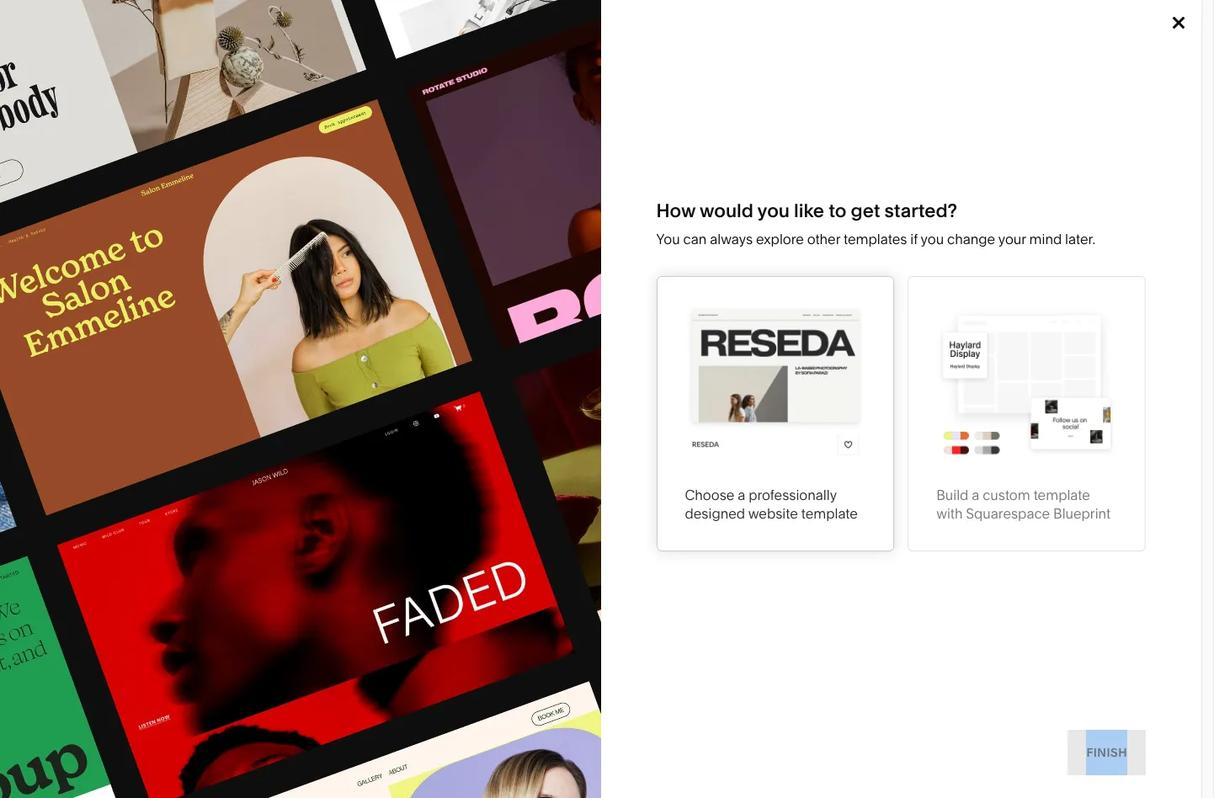 Task type: vqa. For each thing, say whether or not it's contained in the screenshot.
THE 'UP'
no



Task type: describe. For each thing, give the bounding box(es) containing it.
nature
[[707, 360, 744, 375]]

template inside "make any template yours with ease."
[[251, 91, 432, 143]]

build a custom template with squarespace blueprint button
[[908, 276, 1146, 551]]

with for any
[[170, 133, 255, 186]]

real estate & properties link
[[707, 310, 855, 325]]

blueprint
[[1054, 505, 1111, 522]]

if
[[911, 230, 918, 247]]

art & design link
[[238, 284, 324, 300]]

0 vertical spatial templates
[[570, 26, 638, 41]]

all templates link
[[238, 259, 329, 274]]

with for a
[[937, 505, 963, 522]]

make any template yours with ease.
[[49, 91, 441, 186]]

yours
[[49, 133, 161, 186]]

art
[[238, 284, 254, 300]]

0 vertical spatial you
[[758, 199, 790, 222]]

designs for popular designs
[[301, 234, 346, 249]]

choose
[[685, 486, 735, 503]]

designs for popular designs (28)
[[226, 479, 274, 495]]

professionally
[[749, 486, 837, 503]]

personal
[[238, 360, 286, 375]]

how would you like to get started? you can always explore other templates if you change your mind later.
[[656, 199, 1096, 247]]

templates link
[[570, 0, 638, 67]]

travel link
[[472, 360, 522, 375]]

events
[[707, 259, 744, 274]]

online store
[[74, 233, 142, 248]]

scheduling
[[74, 334, 137, 349]]

1 vertical spatial templates
[[255, 259, 312, 274]]

cv
[[300, 360, 316, 375]]

pazari image
[[823, 576, 1152, 798]]

lusaka image
[[49, 576, 379, 798]]

media & podcasts
[[707, 234, 806, 249]]

mind
[[1029, 230, 1062, 247]]

health & beauty
[[238, 335, 326, 350]]

& for community & non-profits
[[540, 284, 548, 300]]

template store entry card image
[[685, 304, 866, 458]]

decor
[[754, 335, 788, 350]]

started?
[[885, 199, 958, 222]]

squarespace logo image
[[34, 21, 206, 46]]

& for home & decor
[[744, 335, 751, 350]]

& for nature & animals
[[747, 360, 755, 375]]

entertainment link
[[472, 335, 567, 350]]

photography link
[[238, 310, 326, 325]]

build a custom template with squarespace blueprint
[[937, 486, 1111, 522]]

travel
[[472, 360, 505, 375]]

change
[[947, 230, 995, 247]]

1 horizontal spatial you
[[921, 230, 944, 247]]

professional services link
[[472, 234, 607, 249]]

products
[[459, 26, 523, 41]]

services
[[543, 234, 590, 249]]

choose a professionally designed website template
[[685, 486, 858, 522]]

beauty
[[287, 335, 326, 350]]

how
[[656, 199, 696, 222]]

squarespace logo link
[[34, 21, 263, 46]]

fitness link
[[707, 386, 763, 401]]

food
[[472, 310, 501, 325]]

& for personal & cv
[[289, 360, 297, 375]]

topic
[[238, 205, 269, 217]]

restaurants link
[[472, 386, 555, 401]]

entertainment
[[472, 335, 551, 350]]

(
[[292, 535, 298, 558]]

build
[[937, 486, 969, 503]]

food link
[[472, 310, 518, 325]]

designed
[[685, 505, 745, 522]]

type
[[49, 205, 74, 217]]

local business link
[[472, 259, 572, 274]]

portfolio
[[74, 258, 120, 274]]

a for choose
[[738, 486, 746, 503]]

restaurants
[[472, 386, 538, 401]]

popular designs
[[255, 234, 346, 249]]

templates
[[844, 230, 907, 247]]

later.
[[1065, 230, 1096, 247]]

media & podcasts link
[[707, 234, 823, 249]]

you
[[656, 230, 680, 247]]

finish
[[1087, 745, 1128, 760]]

would
[[700, 199, 754, 222]]

popular designs templates ( 28 )
[[49, 535, 325, 558]]

popular designs (28) link
[[178, 479, 299, 495]]

)
[[320, 535, 325, 558]]

template inside build a custom template with squarespace blueprint
[[1034, 486, 1090, 503]]

templates promo image image
[[0, 0, 601, 798]]

explore
[[756, 230, 804, 247]]

& for art & design
[[257, 284, 265, 300]]



Task type: locate. For each thing, give the bounding box(es) containing it.
popular down 'template'
[[49, 535, 116, 558]]

0 vertical spatial 28
[[49, 480, 62, 495]]

28 template matches
[[49, 480, 168, 495]]

matches
[[120, 480, 168, 495]]

non-
[[550, 284, 578, 300]]

website
[[748, 505, 798, 522]]

& right art
[[257, 284, 265, 300]]

popular for popular designs templates ( 28 )
[[49, 535, 116, 558]]

& right health
[[277, 335, 285, 350]]

0 horizontal spatial with
[[170, 133, 255, 186]]

squarespace
[[966, 505, 1050, 522]]

with inside "make any template yours with ease."
[[170, 133, 255, 186]]

template inside the choose a professionally designed website template
[[801, 505, 858, 522]]

design
[[268, 284, 307, 300]]

any
[[169, 91, 241, 143]]

1 vertical spatial template
[[1034, 486, 1090, 503]]

to
[[829, 199, 847, 222]]

& right home
[[744, 335, 751, 350]]

1 horizontal spatial with
[[937, 505, 963, 522]]

&
[[744, 234, 752, 249], [257, 284, 265, 300], [540, 284, 548, 300], [771, 310, 779, 325], [277, 335, 285, 350], [744, 335, 751, 350], [289, 360, 297, 375], [747, 360, 755, 375]]

home & decor
[[707, 335, 788, 350]]

get
[[851, 199, 880, 222]]

& left 'non-'
[[540, 284, 548, 300]]

popular
[[255, 234, 298, 249], [178, 479, 223, 495], [49, 535, 116, 558]]

all templates
[[238, 259, 312, 274]]

all
[[238, 259, 252, 274]]

popular up all templates
[[255, 234, 298, 249]]

fitness
[[707, 386, 746, 401]]

0 vertical spatial with
[[170, 133, 255, 186]]

1 vertical spatial designs
[[226, 479, 274, 495]]

designs left (28)
[[226, 479, 274, 495]]

a for build
[[972, 486, 980, 503]]

popular designs link
[[238, 234, 346, 249]]

professional
[[472, 234, 540, 249]]

1 vertical spatial 28
[[298, 535, 320, 558]]

2 vertical spatial designs
[[121, 535, 192, 558]]

local
[[472, 259, 502, 274]]

1 horizontal spatial template
[[801, 505, 858, 522]]

1 horizontal spatial popular
[[178, 479, 223, 495]]

home & decor link
[[707, 335, 805, 350]]

a inside the choose a professionally designed website template
[[738, 486, 746, 503]]

animals
[[757, 360, 802, 375]]

& for health & beauty
[[277, 335, 285, 350]]

designs
[[301, 234, 346, 249], [226, 479, 274, 495], [121, 535, 192, 558]]

1 horizontal spatial 28
[[298, 535, 320, 558]]

a
[[738, 486, 746, 503], [972, 486, 980, 503]]

can
[[683, 230, 707, 247]]

home
[[707, 335, 741, 350]]

0 vertical spatial popular
[[255, 234, 298, 249]]

28 down (28)
[[298, 535, 320, 558]]

& right estate
[[771, 310, 779, 325]]

template
[[65, 480, 117, 495]]

online
[[74, 233, 110, 248]]

finish button
[[1068, 730, 1146, 776]]

nature & animals link
[[707, 360, 819, 375]]

art & design
[[238, 284, 307, 300]]

0 horizontal spatial you
[[758, 199, 790, 222]]

properties
[[782, 310, 839, 325]]

memberships
[[74, 284, 151, 299]]

degraw image
[[436, 576, 766, 798]]

real
[[707, 310, 731, 325]]

a inside build a custom template with squarespace blueprint
[[972, 486, 980, 503]]

2 horizontal spatial popular
[[255, 234, 298, 249]]

2 vertical spatial template
[[801, 505, 858, 522]]

podcasts
[[755, 234, 806, 249]]

designs for popular designs templates ( 28 )
[[121, 535, 192, 558]]

1 horizontal spatial designs
[[226, 479, 274, 495]]

health
[[238, 335, 274, 350]]

0 horizontal spatial popular
[[49, 535, 116, 558]]

nature & animals
[[707, 360, 802, 375]]

choose a professionally designed website template button
[[656, 276, 895, 551]]

you
[[758, 199, 790, 222], [921, 230, 944, 247]]

you up explore
[[758, 199, 790, 222]]

personal & cv
[[238, 360, 316, 375]]

& for media & podcasts
[[744, 234, 752, 249]]

1 vertical spatial you
[[921, 230, 944, 247]]

fashion
[[238, 386, 281, 401]]

profits
[[578, 284, 613, 300]]

your
[[998, 230, 1026, 247]]

with
[[170, 133, 255, 186], [937, 505, 963, 522]]

real estate & properties
[[707, 310, 839, 325]]

1 horizontal spatial a
[[972, 486, 980, 503]]

a right choose
[[738, 486, 746, 503]]

0 horizontal spatial 28
[[49, 480, 62, 495]]

popular for popular designs
[[255, 234, 298, 249]]

community & non-profits
[[472, 284, 613, 300]]

0 horizontal spatial a
[[738, 486, 746, 503]]

2 a from the left
[[972, 486, 980, 503]]

custom
[[983, 486, 1031, 503]]

local business
[[472, 259, 555, 274]]

with down build
[[937, 505, 963, 522]]

professional services
[[472, 234, 590, 249]]

0 horizontal spatial template
[[251, 91, 432, 143]]

media
[[707, 234, 742, 249]]

templates
[[570, 26, 638, 41], [255, 259, 312, 274], [196, 535, 288, 558]]

1 vertical spatial popular
[[178, 479, 223, 495]]

0 vertical spatial designs
[[301, 234, 346, 249]]

2 horizontal spatial designs
[[301, 234, 346, 249]]

other
[[807, 230, 841, 247]]

& right media
[[744, 234, 752, 249]]

you right if
[[921, 230, 944, 247]]

blog
[[74, 309, 99, 324]]

& left cv
[[289, 360, 297, 375]]

like
[[794, 199, 824, 222]]

with inside build a custom template with squarespace blueprint
[[937, 505, 963, 522]]

health & beauty link
[[238, 335, 343, 350]]

fashion link
[[238, 386, 298, 401]]

photography
[[238, 310, 309, 325]]

0 vertical spatial template
[[251, 91, 432, 143]]

squarespace blueprint entry card image
[[937, 304, 1117, 458]]

1 a from the left
[[738, 486, 746, 503]]

& right nature
[[747, 360, 755, 375]]

popular right matches
[[178, 479, 223, 495]]

28 left 'template'
[[49, 480, 62, 495]]

personal & cv link
[[238, 360, 333, 375]]

community
[[472, 284, 537, 300]]

popular for popular designs (28)
[[178, 479, 223, 495]]

a right build
[[972, 486, 980, 503]]

store
[[113, 233, 142, 248]]

designs up all templates "link" on the top of page
[[301, 234, 346, 249]]

2 vertical spatial popular
[[49, 535, 116, 558]]

products button
[[459, 0, 536, 67]]

designs down matches
[[121, 535, 192, 558]]

make
[[49, 91, 160, 143]]

(28)
[[277, 479, 299, 495]]

1 vertical spatial with
[[937, 505, 963, 522]]

popular designs (28)
[[178, 479, 299, 495]]

0 horizontal spatial designs
[[121, 535, 192, 558]]

with up topic
[[170, 133, 255, 186]]

community & non-profits link
[[472, 284, 630, 300]]

2 horizontal spatial template
[[1034, 486, 1090, 503]]

2 vertical spatial templates
[[196, 535, 288, 558]]

events link
[[707, 259, 760, 274]]



